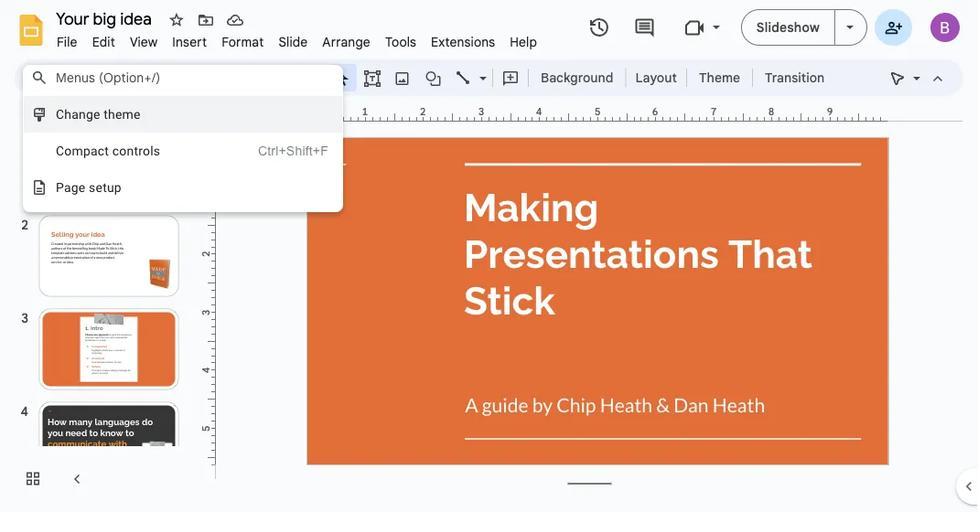 Task type: locate. For each thing, give the bounding box(es) containing it.
help menu item
[[503, 31, 545, 53]]

setup
[[89, 180, 122, 195]]

controls
[[112, 143, 160, 158]]

extensions menu item
[[424, 31, 503, 53]]

insert
[[172, 34, 207, 50]]

application
[[0, 0, 979, 513]]

background button
[[533, 64, 622, 92]]

navigation
[[0, 103, 201, 513]]

Menus (Option+/) field
[[23, 65, 343, 91]]

page setup
[[56, 180, 122, 195]]

slide menu item
[[271, 31, 315, 53]]

page
[[56, 180, 86, 195]]

transition button
[[757, 64, 834, 92]]

edit
[[92, 34, 115, 50]]

slide
[[279, 34, 308, 50]]

menu bar inside menu bar banner
[[49, 24, 545, 54]]

compact controls
[[56, 143, 160, 158]]

list box
[[23, 91, 343, 212]]

view
[[130, 34, 158, 50]]

layout button
[[630, 64, 683, 92]]

format
[[222, 34, 264, 50]]

menu bar
[[49, 24, 545, 54]]

share. private to only me. image
[[886, 19, 903, 35]]

view menu item
[[123, 31, 165, 53]]

mode and view toolbar
[[884, 60, 953, 96]]

list box containing change theme
[[23, 91, 343, 212]]

menu bar containing file
[[49, 24, 545, 54]]

main toolbar
[[54, 64, 834, 92]]



Task type: vqa. For each thing, say whether or not it's contained in the screenshot.
⌘X element
no



Task type: describe. For each thing, give the bounding box(es) containing it.
transition
[[766, 70, 825, 86]]

tools menu item
[[378, 31, 424, 53]]

background
[[541, 70, 614, 86]]

edit menu item
[[85, 31, 123, 53]]

theme
[[700, 70, 741, 86]]

help
[[510, 34, 538, 50]]

list box inside menu bar banner
[[23, 91, 343, 212]]

arrange menu item
[[315, 31, 378, 53]]

file
[[57, 34, 78, 50]]

application containing slideshow
[[0, 0, 979, 513]]

ctrl+shift+f element
[[236, 142, 329, 160]]

compact
[[56, 143, 109, 158]]

layout
[[636, 70, 678, 86]]

change theme
[[56, 107, 141, 122]]

Star checkbox
[[164, 7, 190, 33]]

theme
[[104, 107, 141, 122]]

extensions
[[431, 34, 496, 50]]

slideshow button
[[742, 9, 836, 46]]

ctrl+shift+f
[[258, 144, 329, 158]]

shape image
[[424, 65, 445, 91]]

slideshow
[[757, 19, 821, 35]]

presentation options image
[[847, 26, 854, 29]]

change
[[56, 107, 100, 122]]

insert image image
[[392, 65, 413, 91]]

arrange
[[323, 34, 371, 50]]

menu bar banner
[[0, 0, 979, 513]]

Rename text field
[[49, 7, 162, 29]]

format menu item
[[214, 31, 271, 53]]

theme button
[[691, 64, 749, 92]]

insert menu item
[[165, 31, 214, 53]]

tools
[[385, 34, 417, 50]]

file menu item
[[49, 31, 85, 53]]



